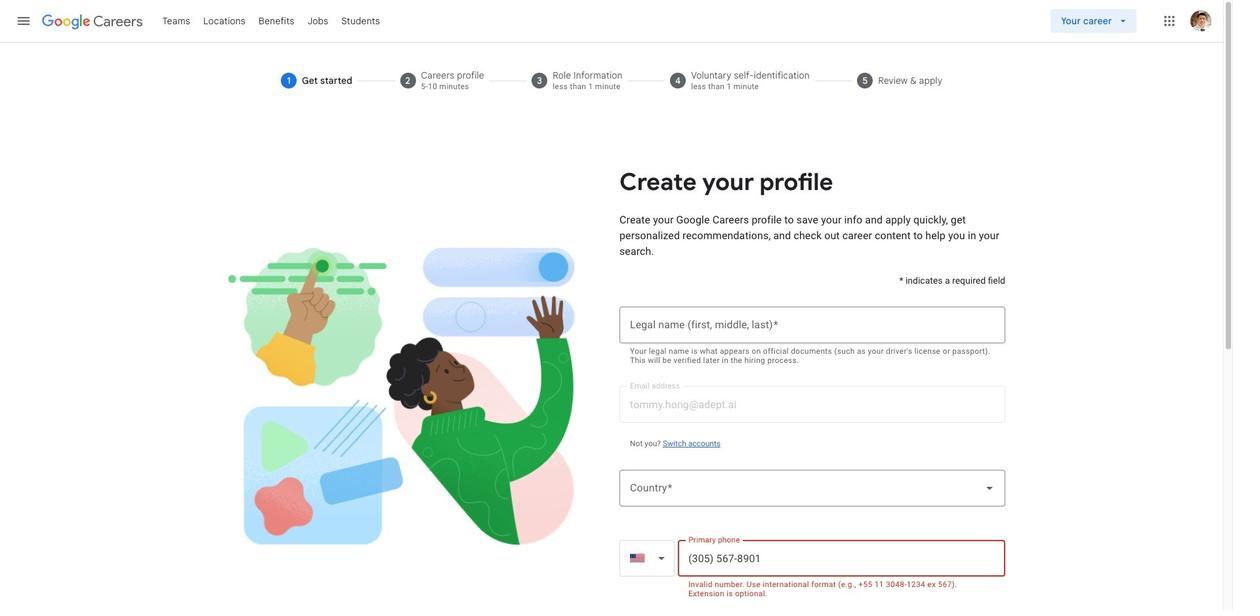 Task type: locate. For each thing, give the bounding box(es) containing it.
Legal name (first, middle, last) text field
[[630, 307, 995, 344]]

application stepper tab list
[[265, 59, 958, 102]]

Email address text field
[[630, 387, 995, 423]]

None field
[[619, 471, 1005, 507], [619, 541, 675, 578], [619, 471, 1005, 507], [619, 541, 675, 578]]

Primary phone text field
[[688, 541, 995, 578]]

banner
[[0, 0, 1223, 43]]



Task type: describe. For each thing, give the bounding box(es) containing it.
main menu image
[[16, 13, 31, 29]]



Task type: vqa. For each thing, say whether or not it's contained in the screenshot.
the bottommost mcpherson
no



